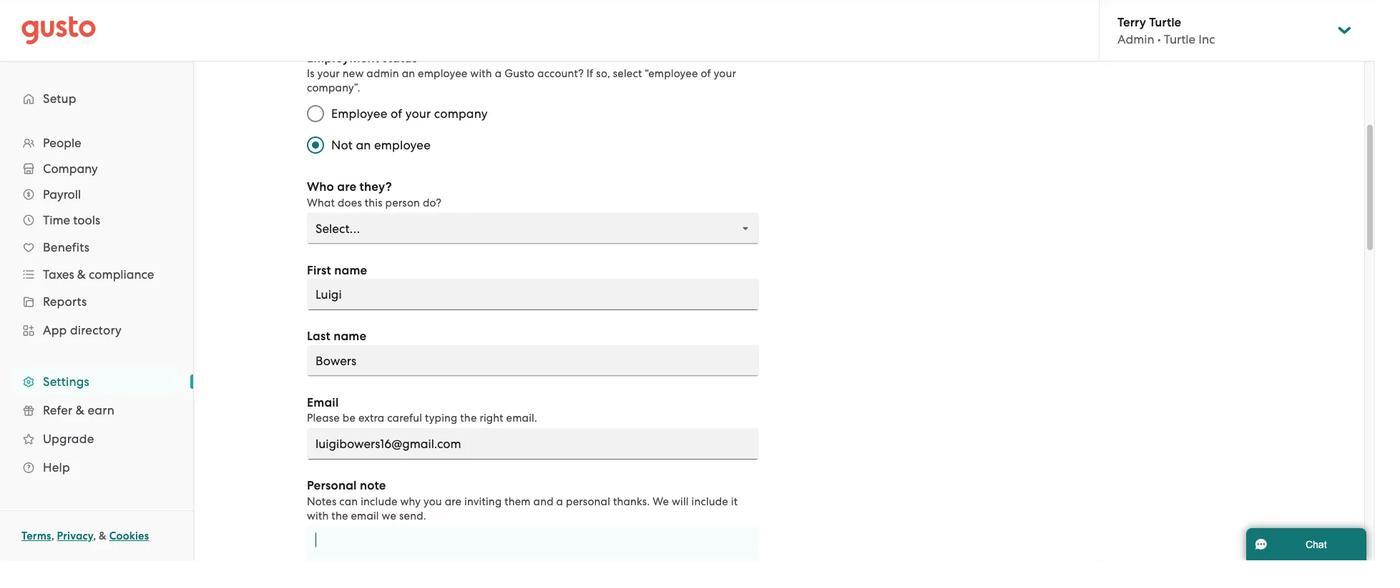 Task type: locate. For each thing, give the bounding box(es) containing it.
of up not an employee
[[391, 107, 402, 121]]

0 vertical spatial &
[[77, 268, 86, 282]]

is
[[307, 68, 315, 80]]

1 vertical spatial with
[[307, 510, 329, 523]]

1 horizontal spatial are
[[445, 496, 462, 508]]

with down "notes"
[[307, 510, 329, 523]]

0 vertical spatial name
[[334, 263, 367, 278]]

a left gusto
[[495, 68, 502, 80]]

1 vertical spatial an
[[356, 138, 371, 153]]

person
[[385, 197, 420, 209]]

terms link
[[21, 530, 51, 543]]

1 horizontal spatial with
[[470, 68, 492, 80]]

cookies
[[109, 530, 149, 543]]

you
[[424, 496, 442, 508]]

company".
[[307, 82, 360, 94]]

0 horizontal spatial a
[[495, 68, 502, 80]]

1 horizontal spatial ,
[[93, 530, 96, 543]]

name right last
[[334, 329, 367, 344]]

& right taxes
[[77, 268, 86, 282]]

employment
[[307, 51, 379, 65]]

turtle
[[1149, 14, 1181, 29], [1164, 32, 1196, 46]]

a right and
[[556, 496, 563, 508]]

upgrade link
[[14, 426, 179, 452]]

0 vertical spatial a
[[495, 68, 502, 80]]

employee up company
[[418, 68, 468, 80]]

refer & earn link
[[14, 398, 179, 424]]

, left cookies button
[[93, 530, 96, 543]]

&
[[77, 268, 86, 282], [76, 404, 84, 418], [99, 530, 107, 543]]

what
[[307, 197, 335, 209]]

terms , privacy , & cookies
[[21, 530, 149, 543]]

your up company".
[[317, 68, 340, 80]]

first name
[[307, 263, 367, 278]]

1 vertical spatial are
[[445, 496, 462, 508]]

last name
[[307, 329, 367, 344]]

chat
[[1306, 539, 1327, 551]]

directory
[[70, 323, 122, 338]]

1 vertical spatial employee
[[374, 138, 431, 153]]

are right you
[[445, 496, 462, 508]]

with inside personal note notes can include why you are inviting them and a personal thanks. we will include it with the email we send.
[[307, 510, 329, 523]]

app
[[43, 323, 67, 338]]

0 vertical spatial the
[[460, 412, 477, 425]]

a
[[495, 68, 502, 80], [556, 496, 563, 508]]

1 vertical spatial the
[[332, 510, 348, 523]]

people button
[[14, 130, 179, 156]]

0 vertical spatial employee
[[418, 68, 468, 80]]

the
[[460, 412, 477, 425], [332, 510, 348, 523]]

with
[[470, 68, 492, 80], [307, 510, 329, 523]]

1 vertical spatial of
[[391, 107, 402, 121]]

not
[[331, 138, 353, 153]]

list containing people
[[0, 130, 193, 482]]

0 vertical spatial an
[[402, 68, 415, 80]]

time
[[43, 213, 70, 228]]

cookies button
[[109, 528, 149, 545]]

the down can
[[332, 510, 348, 523]]

who
[[307, 180, 334, 195]]

list
[[0, 130, 193, 482]]

gusto
[[505, 68, 535, 80]]

,
[[51, 530, 54, 543], [93, 530, 96, 543]]

1 vertical spatial name
[[334, 329, 367, 344]]

0 vertical spatial with
[[470, 68, 492, 80]]

with left gusto
[[470, 68, 492, 80]]

turtle right •
[[1164, 32, 1196, 46]]

your
[[317, 68, 340, 80], [714, 68, 736, 80], [405, 107, 431, 121]]

a inside employment status is your new admin an employee with a gusto account? if so, select "employee of your company".
[[495, 68, 502, 80]]

are inside personal note notes can include why you are inviting them and a personal thanks. we will include it with the email we send.
[[445, 496, 462, 508]]

0 horizontal spatial the
[[332, 510, 348, 523]]

turtle up •
[[1149, 14, 1181, 29]]

1 include from the left
[[361, 496, 398, 508]]

1 horizontal spatial an
[[402, 68, 415, 80]]

personal
[[307, 479, 357, 494]]

your left company
[[405, 107, 431, 121]]

they?
[[360, 180, 392, 195]]

Last name field
[[307, 346, 759, 377]]

them
[[505, 496, 531, 508]]

right
[[480, 412, 504, 425]]

status
[[382, 51, 417, 65]]

employee
[[418, 68, 468, 80], [374, 138, 431, 153]]

the inside email please be extra careful typing the right email.
[[460, 412, 477, 425]]

email
[[351, 510, 379, 523]]

1 , from the left
[[51, 530, 54, 543]]

•
[[1157, 32, 1161, 46]]

include
[[361, 496, 398, 508], [692, 496, 728, 508]]

name for first name
[[334, 263, 367, 278]]

& left earn
[[76, 404, 84, 418]]

employee down employee of your company
[[374, 138, 431, 153]]

not an employee
[[331, 138, 431, 153]]

of right "employee
[[701, 68, 711, 80]]

0 vertical spatial are
[[337, 180, 357, 195]]

0 horizontal spatial are
[[337, 180, 357, 195]]

Personal note text field
[[307, 527, 759, 562]]

thanks.
[[613, 496, 650, 508]]

your right "employee
[[714, 68, 736, 80]]

the left right
[[460, 412, 477, 425]]

1 vertical spatial a
[[556, 496, 563, 508]]

an down status
[[402, 68, 415, 80]]

0 horizontal spatial an
[[356, 138, 371, 153]]

0 horizontal spatial with
[[307, 510, 329, 523]]

tools
[[73, 213, 100, 228]]

1 horizontal spatial the
[[460, 412, 477, 425]]

1 horizontal spatial of
[[701, 68, 711, 80]]

include left it
[[692, 496, 728, 508]]

& for earn
[[76, 404, 84, 418]]

& left cookies button
[[99, 530, 107, 543]]

1 horizontal spatial a
[[556, 496, 563, 508]]

& inside dropdown button
[[77, 268, 86, 282]]

setup
[[43, 92, 76, 106]]

are up does
[[337, 180, 357, 195]]

1 horizontal spatial include
[[692, 496, 728, 508]]

employment status is your new admin an employee with a gusto account? if so, select "employee of your company".
[[307, 51, 736, 94]]

, left privacy link
[[51, 530, 54, 543]]

name right "first"
[[334, 263, 367, 278]]

personal note notes can include why you are inviting them and a personal thanks. we will include it with the email we send.
[[307, 479, 738, 523]]

do?
[[423, 197, 441, 209]]

home image
[[21, 16, 96, 45]]

of
[[701, 68, 711, 80], [391, 107, 402, 121]]

0 horizontal spatial include
[[361, 496, 398, 508]]

0 vertical spatial of
[[701, 68, 711, 80]]

name
[[334, 263, 367, 278], [334, 329, 367, 344]]

1 vertical spatial &
[[76, 404, 84, 418]]

0 horizontal spatial ,
[[51, 530, 54, 543]]

email please be extra careful typing the right email.
[[307, 396, 537, 425]]

payroll
[[43, 187, 81, 202]]

an right not
[[356, 138, 371, 153]]

company
[[434, 107, 488, 121]]

taxes
[[43, 268, 74, 282]]

include down note
[[361, 496, 398, 508]]

are inside the who are they? what does this person do?
[[337, 180, 357, 195]]



Task type: vqa. For each thing, say whether or not it's contained in the screenshot.
the be
yes



Task type: describe. For each thing, give the bounding box(es) containing it.
compliance
[[89, 268, 154, 282]]

setup link
[[14, 86, 179, 112]]

chat button
[[1246, 529, 1367, 562]]

does
[[338, 197, 362, 209]]

reports
[[43, 295, 87, 309]]

be
[[343, 412, 356, 425]]

refer
[[43, 404, 73, 418]]

terry
[[1118, 14, 1146, 29]]

inc
[[1199, 32, 1215, 46]]

employee
[[331, 107, 387, 121]]

this
[[365, 197, 383, 209]]

employee inside employment status is your new admin an employee with a gusto account? if so, select "employee of your company".
[[418, 68, 468, 80]]

earn
[[88, 404, 114, 418]]

benefits
[[43, 240, 89, 255]]

0 horizontal spatial your
[[317, 68, 340, 80]]

First name field
[[307, 279, 759, 311]]

an inside employment status is your new admin an employee with a gusto account? if so, select "employee of your company".
[[402, 68, 415, 80]]

app directory link
[[14, 318, 179, 343]]

2 vertical spatial &
[[99, 530, 107, 543]]

Not an employee radio
[[300, 130, 331, 161]]

and
[[533, 496, 554, 508]]

a inside personal note notes can include why you are inviting them and a personal thanks. we will include it with the email we send.
[[556, 496, 563, 508]]

payroll button
[[14, 182, 179, 207]]

personal
[[566, 496, 610, 508]]

time tools button
[[14, 207, 179, 233]]

0 vertical spatial turtle
[[1149, 14, 1181, 29]]

upgrade
[[43, 432, 94, 446]]

Employee of your company radio
[[300, 98, 331, 130]]

terry turtle admin • turtle inc
[[1118, 14, 1215, 46]]

company button
[[14, 156, 179, 182]]

it
[[731, 496, 738, 508]]

2 , from the left
[[93, 530, 96, 543]]

notes
[[307, 496, 337, 508]]

1 vertical spatial turtle
[[1164, 32, 1196, 46]]

help
[[43, 461, 70, 475]]

send.
[[399, 510, 426, 523]]

inviting
[[464, 496, 502, 508]]

gusto navigation element
[[0, 62, 193, 505]]

2 horizontal spatial your
[[714, 68, 736, 80]]

refer & earn
[[43, 404, 114, 418]]

company
[[43, 162, 98, 176]]

admin
[[367, 68, 399, 80]]

please
[[307, 412, 340, 425]]

Email field
[[307, 429, 759, 460]]

typing
[[425, 412, 458, 425]]

people
[[43, 136, 81, 150]]

we
[[382, 510, 397, 523]]

taxes & compliance button
[[14, 262, 179, 288]]

email
[[307, 396, 339, 410]]

privacy
[[57, 530, 93, 543]]

first
[[307, 263, 331, 278]]

new
[[343, 68, 364, 80]]

1 horizontal spatial your
[[405, 107, 431, 121]]

account?
[[537, 68, 584, 80]]

careful
[[387, 412, 422, 425]]

app directory
[[43, 323, 122, 338]]

2 include from the left
[[692, 496, 728, 508]]

last
[[307, 329, 330, 344]]

taxes & compliance
[[43, 268, 154, 282]]

can
[[339, 496, 358, 508]]

note
[[360, 479, 386, 494]]

0 horizontal spatial of
[[391, 107, 402, 121]]

we
[[653, 496, 669, 508]]

email.
[[506, 412, 537, 425]]

select
[[613, 68, 642, 80]]

help link
[[14, 455, 179, 481]]

employee of your company
[[331, 107, 488, 121]]

name for last name
[[334, 329, 367, 344]]

with inside employment status is your new admin an employee with a gusto account? if so, select "employee of your company".
[[470, 68, 492, 80]]

admin
[[1118, 32, 1154, 46]]

time tools
[[43, 213, 100, 228]]

the inside personal note notes can include why you are inviting them and a personal thanks. we will include it with the email we send.
[[332, 510, 348, 523]]

terms
[[21, 530, 51, 543]]

so,
[[596, 68, 610, 80]]

if
[[587, 68, 593, 80]]

benefits link
[[14, 235, 179, 260]]

reports link
[[14, 289, 179, 315]]

of inside employment status is your new admin an employee with a gusto account? if so, select "employee of your company".
[[701, 68, 711, 80]]

"employee
[[645, 68, 698, 80]]

who are they? what does this person do?
[[307, 180, 441, 209]]

settings
[[43, 375, 89, 389]]

extra
[[358, 412, 384, 425]]

& for compliance
[[77, 268, 86, 282]]

settings link
[[14, 369, 179, 395]]

why
[[400, 496, 421, 508]]

privacy link
[[57, 530, 93, 543]]



